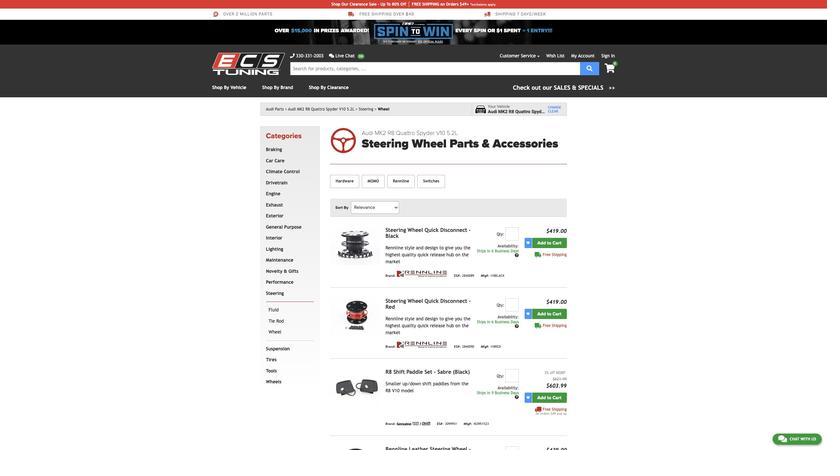 Task type: locate. For each thing, give the bounding box(es) containing it.
shop for shop by brand
[[262, 85, 273, 90]]

give down steering wheel quick disconnect - red
[[446, 317, 454, 322]]

free shipping
[[543, 253, 567, 257], [543, 324, 567, 328]]

0 vertical spatial cart
[[553, 240, 562, 246]]

1 vertical spatial give
[[446, 317, 454, 322]]

to for steering wheel quick disconnect - red
[[548, 312, 552, 317]]

performance link
[[265, 277, 313, 288]]

- inside steering wheel quick disconnect - black
[[469, 227, 471, 234]]

rennline - corporate logo image
[[397, 271, 448, 278], [397, 342, 448, 349]]

rennline style and design to give you the highest quality quick release hub on the market down steering wheel quick disconnect - black link
[[386, 245, 471, 265]]

1 days from the top
[[511, 249, 519, 254]]

0 vertical spatial quality
[[402, 252, 417, 258]]

ecs tuning 'spin to win' contest logo image
[[375, 22, 453, 39]]

on up es#: 2840089
[[456, 252, 461, 258]]

brand: for r8 shift paddle set - sabre (black)
[[386, 423, 396, 426]]

quick for black
[[418, 252, 429, 258]]

brand
[[281, 85, 293, 90]]

add for steering wheel quick disconnect - red
[[538, 312, 546, 317]]

engine link
[[265, 189, 313, 200]]

0 horizontal spatial over
[[224, 12, 235, 17]]

3 qty: from the top
[[497, 374, 505, 379]]

clearance for our
[[350, 2, 368, 7]]

wheel inside steering wheel quick disconnect - red
[[408, 298, 423, 305]]

steering inside steering wheel quick disconnect - black
[[386, 227, 406, 234]]

in
[[314, 27, 320, 34], [488, 249, 491, 254], [488, 320, 491, 325], [488, 391, 491, 396]]

steering inside category navigation element
[[266, 291, 284, 296]]

spyder inside audi mk2 r8 quattro spyder v10 5.2l steering wheel parts & accessories
[[417, 130, 435, 137]]

clearance for by
[[328, 85, 349, 90]]

availability: for steering wheel quick disconnect - black
[[498, 244, 519, 249]]

by down ecs tuning image
[[224, 85, 229, 90]]

1 vertical spatial $49
[[551, 412, 556, 416]]

quick down steering wheel quick disconnect - red
[[418, 323, 429, 329]]

the right from
[[462, 382, 469, 387]]

on up es#: 2840090 on the bottom right of the page
[[456, 323, 461, 329]]

r8 shift paddle set - sabre (black)
[[386, 369, 470, 376]]

1 vertical spatial steering link
[[265, 288, 313, 300]]

quattro for audi mk2 r8 quattro spyder v10 5.2l
[[311, 107, 325, 112]]

design down steering wheel quick disconnect - red
[[425, 317, 438, 322]]

by for clearance
[[321, 85, 326, 90]]

climate control
[[266, 169, 300, 175]]

2 free shipping from the top
[[543, 324, 567, 328]]

(black)
[[453, 369, 470, 376]]

drivetrain link
[[265, 178, 313, 189]]

2 release from the top
[[430, 323, 445, 329]]

0 vertical spatial rennline style and design to give you the highest quality quick release hub on the market
[[386, 245, 471, 265]]

shop for shop by vehicle
[[212, 85, 223, 90]]

add to wish list image
[[527, 242, 530, 245], [527, 313, 530, 316], [527, 397, 530, 400]]

0 horizontal spatial mk2
[[297, 107, 305, 112]]

0 vertical spatial quick
[[418, 252, 429, 258]]

1 vertical spatial days
[[511, 320, 519, 325]]

3 ships from the top
[[477, 391, 486, 396]]

and for black
[[416, 245, 424, 251]]

1 horizontal spatial mk2
[[375, 130, 386, 137]]

mfg#: left i18red
[[481, 346, 490, 349]]

spyder inside your vehicle audi mk2 r8 quattro spyder v10 5.2l
[[532, 109, 546, 114]]

days for r8 shift paddle set - sabre (black)
[[511, 391, 519, 396]]

0 vertical spatial 6
[[492, 249, 494, 254]]

mfg#: left i18black
[[481, 274, 490, 278]]

rennline style and design to give you the highest quality quick release hub on the market for red
[[386, 317, 471, 336]]

0 vertical spatial over
[[224, 12, 235, 17]]

parts inside audi mk2 r8 quattro spyder v10 5.2l steering wheel parts & accessories
[[450, 137, 479, 151]]

shipping
[[372, 12, 392, 17]]

- for steering wheel quick disconnect - black
[[469, 227, 471, 234]]

live
[[336, 53, 344, 58]]

3 business from the top
[[495, 391, 510, 396]]

in up 'mfg#: i18red'
[[488, 320, 491, 325]]

2 business from the top
[[495, 320, 510, 325]]

$419.00 for steering wheel quick disconnect - black
[[547, 228, 567, 235]]

- for r8 shift paddle set - sabre (black)
[[434, 369, 436, 376]]

1 vertical spatial parts
[[450, 137, 479, 151]]

on left orders
[[536, 412, 540, 416]]

audi for audi mk2 r8 quattro spyder v10 5.2l steering wheel parts & accessories
[[362, 130, 374, 137]]

1 horizontal spatial spyder
[[417, 130, 435, 137]]

2 vertical spatial brand:
[[386, 423, 396, 426]]

by up audi mk2 r8 quattro spyder v10 5.2l link
[[321, 85, 326, 90]]

es#: for steering wheel quick disconnect - red
[[455, 346, 461, 349]]

audi inside audi mk2 r8 quattro spyder v10 5.2l steering wheel parts & accessories
[[362, 130, 374, 137]]

rennline - corporate logo image up steering wheel quick disconnect - red
[[397, 271, 448, 278]]

1 vertical spatial free shipping
[[543, 324, 567, 328]]

days for steering wheel quick disconnect - black
[[511, 249, 519, 254]]

clearance inside "link"
[[350, 2, 368, 7]]

2 6 from the top
[[492, 320, 494, 325]]

hub down steering wheel quick disconnect - red
[[447, 323, 454, 329]]

2 ships in 6 business days from the top
[[477, 320, 519, 325]]

availability: up i18black
[[498, 244, 519, 249]]

r8 shift paddle set - sabre (black) link
[[386, 369, 470, 376]]

0 horizontal spatial chat
[[346, 53, 355, 58]]

1 availability: from the top
[[498, 244, 519, 249]]

steering wheel quick disconnect - black link
[[386, 227, 471, 240]]

1 vertical spatial business
[[495, 320, 510, 325]]

change clear
[[549, 105, 562, 113]]

2 cart from the top
[[553, 312, 562, 317]]

2 vertical spatial business
[[495, 391, 510, 396]]

1 add to cart button from the top
[[533, 238, 567, 248]]

the up the 2840090
[[464, 317, 471, 322]]

1 give from the top
[[446, 245, 454, 251]]

1 brand: from the top
[[386, 274, 396, 278]]

2 days from the top
[[511, 320, 519, 325]]

3 days from the top
[[511, 391, 519, 396]]

to
[[548, 240, 552, 246], [440, 245, 444, 251], [548, 312, 552, 317], [440, 317, 444, 322], [548, 395, 552, 401]]

brand: up red in the bottom left of the page
[[386, 274, 396, 278]]

5.2l inside audi mk2 r8 quattro spyder v10 5.2l steering wheel parts & accessories
[[447, 130, 458, 137]]

1 vertical spatial over
[[275, 27, 289, 34]]

2 disconnect from the top
[[441, 298, 468, 305]]

style down steering wheel quick disconnect - black link
[[405, 245, 415, 251]]

mk2 for audi mk2 r8 quattro spyder v10 5.2l steering wheel parts & accessories
[[375, 130, 386, 137]]

0 vertical spatial design
[[425, 245, 438, 251]]

hub for steering wheel quick disconnect - black
[[447, 252, 454, 258]]

quality down steering wheel quick disconnect - red
[[402, 323, 417, 329]]

2 give from the top
[[446, 317, 454, 322]]

5.2l inside your vehicle audi mk2 r8 quattro spyder v10 5.2l
[[556, 109, 565, 114]]

0 horizontal spatial &
[[284, 269, 287, 274]]

mfg#: left 4s0951523
[[464, 423, 473, 426]]

add to wish list image for steering wheel quick disconnect - black
[[527, 242, 530, 245]]

spent
[[504, 27, 521, 34]]

over left 2
[[224, 12, 235, 17]]

2 add from the top
[[538, 312, 546, 317]]

1 6 from the top
[[492, 249, 494, 254]]

2 availability: from the top
[[498, 315, 519, 320]]

2 design from the top
[[425, 317, 438, 322]]

highest down red in the bottom left of the page
[[386, 323, 401, 329]]

clearance
[[350, 2, 368, 7], [328, 85, 349, 90]]

0 horizontal spatial clearance
[[328, 85, 349, 90]]

0 vertical spatial &
[[573, 84, 577, 91]]

0 vertical spatial add to cart button
[[533, 238, 567, 248]]

1 vertical spatial &
[[482, 137, 490, 151]]

clearance up audi mk2 r8 quattro spyder v10 5.2l link
[[328, 85, 349, 90]]

category navigation element
[[261, 127, 320, 394]]

2 quick from the top
[[425, 298, 439, 305]]

you up es#: 2840089
[[455, 245, 463, 251]]

market down black
[[386, 259, 401, 265]]

and left up at the right bottom of the page
[[557, 412, 563, 416]]

wheels
[[266, 380, 282, 385]]

comments image left the chat with us at bottom right
[[779, 436, 788, 444]]

by for brand
[[274, 85, 279, 90]]

1 rennline style and design to give you the highest quality quick release hub on the market from the top
[[386, 245, 471, 265]]

add to cart for r8 shift paddle set - sabre (black)
[[538, 395, 562, 401]]

1 cart from the top
[[553, 240, 562, 246]]

es#2840089 - i18black - steering wheel quick disconnect - black - rennline style and design to give you the highest quality quick release hub on the market - rennline - audi bmw volkswagen mercedes benz mini porsche image
[[330, 228, 381, 265]]

3 add from the top
[[538, 395, 546, 401]]

6 up the mfg#: i18black
[[492, 249, 494, 254]]

1 qty: from the top
[[497, 232, 505, 237]]

1 free shipping from the top
[[543, 253, 567, 257]]

customer service
[[500, 53, 536, 58]]

0 vertical spatial disconnect
[[441, 227, 468, 234]]

1 business from the top
[[495, 249, 510, 254]]

availability:
[[498, 244, 519, 249], [498, 315, 519, 320], [498, 386, 519, 391]]

3 question circle image from the top
[[515, 396, 519, 400]]

1 vertical spatial rennline - corporate logo image
[[397, 342, 448, 349]]

design down steering wheel quick disconnect - black link
[[425, 245, 438, 251]]

=
[[523, 27, 526, 34]]

2 add to wish list image from the top
[[527, 313, 530, 316]]

question circle image
[[515, 254, 519, 258], [515, 325, 519, 329], [515, 396, 519, 400]]

rennline - corporate logo image for red
[[397, 342, 448, 349]]

rennline style and design to give you the highest quality quick release hub on the market down steering wheel quick disconnect - red
[[386, 317, 471, 336]]

3 brand: from the top
[[386, 423, 396, 426]]

by left brand
[[274, 85, 279, 90]]

0
[[615, 62, 616, 65]]

service
[[521, 53, 536, 58]]

0 vertical spatial comments image
[[329, 54, 334, 58]]

quattro inside audi mk2 r8 quattro spyder v10 5.2l steering wheel parts & accessories
[[396, 130, 415, 137]]

vehicle inside your vehicle audi mk2 r8 quattro spyder v10 5.2l
[[497, 104, 510, 109]]

1 you from the top
[[455, 245, 463, 251]]

*exclusions apply link
[[471, 2, 496, 7]]

1 style from the top
[[405, 245, 415, 251]]

2 horizontal spatial &
[[573, 84, 577, 91]]

0 vertical spatial es#:
[[455, 274, 461, 278]]

comments image inside chat with us link
[[779, 436, 788, 444]]

shop by brand link
[[262, 85, 293, 90]]

add to cart
[[538, 240, 562, 246], [538, 312, 562, 317], [538, 395, 562, 401]]

sales & specials link
[[513, 83, 616, 92]]

ships left "9" at the bottom
[[477, 391, 486, 396]]

general purpose
[[266, 225, 302, 230]]

1 horizontal spatial comments image
[[779, 436, 788, 444]]

1 question circle image from the top
[[515, 254, 519, 258]]

clearance right our
[[350, 2, 368, 7]]

1 horizontal spatial clearance
[[350, 2, 368, 7]]

1 vertical spatial ships in 6 business days
[[477, 320, 519, 325]]

lighting
[[266, 247, 283, 252]]

0 horizontal spatial steering link
[[265, 288, 313, 300]]

business up i18black
[[495, 249, 510, 254]]

& inside "novelty & gifts" link
[[284, 269, 287, 274]]

0 vertical spatial highest
[[386, 252, 401, 258]]

cart for r8 shift paddle set - sabre (black)
[[553, 395, 562, 401]]

1 vertical spatial availability:
[[498, 315, 519, 320]]

1 add from the top
[[538, 240, 546, 246]]

brand: up shift
[[386, 346, 396, 349]]

shipping
[[496, 12, 516, 17], [552, 253, 567, 257], [552, 324, 567, 328], [552, 408, 567, 412]]

1 horizontal spatial &
[[482, 137, 490, 151]]

mfg#: i18red
[[481, 346, 501, 349]]

rennline style and design to give you the highest quality quick release hub on the market
[[386, 245, 471, 265], [386, 317, 471, 336]]

rennline down black
[[386, 245, 404, 251]]

3 cart from the top
[[553, 395, 562, 401]]

add to cart button for r8 shift paddle set - sabre (black)
[[533, 393, 567, 403]]

rules
[[435, 40, 443, 43]]

business right "9" at the bottom
[[495, 391, 510, 396]]

mfg#:
[[481, 274, 490, 278], [481, 346, 490, 349], [464, 423, 473, 426]]

2 quality from the top
[[402, 323, 417, 329]]

& for gifts
[[284, 269, 287, 274]]

business for steering wheel quick disconnect - black
[[495, 249, 510, 254]]

0 vertical spatial market
[[386, 259, 401, 265]]

availability: up the ships in 9 business days
[[498, 386, 519, 391]]

1 $419.00 from the top
[[547, 228, 567, 235]]

0 vertical spatial add to wish list image
[[527, 242, 530, 245]]

2 vertical spatial qty:
[[497, 374, 505, 379]]

2 quick from the top
[[418, 323, 429, 329]]

style for red
[[405, 317, 415, 322]]

to for steering wheel quick disconnect - black
[[548, 240, 552, 246]]

style down steering wheel quick disconnect - red
[[405, 317, 415, 322]]

and down steering wheel quick disconnect - red link
[[416, 317, 424, 322]]

1 quick from the top
[[418, 252, 429, 258]]

add to cart for steering wheel quick disconnect - red
[[538, 312, 562, 317]]

comments image for chat
[[779, 436, 788, 444]]

2 style from the top
[[405, 317, 415, 322]]

2 horizontal spatial spyder
[[532, 109, 546, 114]]

from
[[451, 382, 461, 387]]

0 vertical spatial hub
[[447, 252, 454, 258]]

tie rod
[[269, 319, 284, 324]]

market for red
[[386, 330, 401, 336]]

0 vertical spatial quick
[[425, 227, 439, 234]]

qty: for r8 shift paddle set - sabre (black)
[[497, 374, 505, 379]]

chat with us
[[790, 438, 817, 442]]

1 vertical spatial you
[[455, 317, 463, 322]]

mk2 inside audi mk2 r8 quattro spyder v10 5.2l steering wheel parts & accessories
[[375, 130, 386, 137]]

control
[[284, 169, 300, 175]]

shipping inside free shipping on orders $49 and up
[[552, 408, 567, 412]]

0 vertical spatial ships
[[477, 249, 486, 254]]

design for red
[[425, 317, 438, 322]]

1 vertical spatial rennline style and design to give you the highest quality quick release hub on the market
[[386, 317, 471, 336]]

my account link
[[572, 53, 595, 58]]

categories
[[266, 132, 302, 140]]

0 vertical spatial steering link
[[359, 107, 377, 112]]

2 rennline style and design to give you the highest quality quick release hub on the market from the top
[[386, 317, 471, 336]]

es#2840090 - i18red - steering wheel quick disconnect - red - rennline style and design to give you the highest quality quick release hub on the market - rennline - audi bmw volkswagen mercedes benz mini porsche image
[[330, 299, 381, 336]]

quattro for audi mk2 r8 quattro spyder v10 5.2l steering wheel parts & accessories
[[396, 130, 415, 137]]

1 vertical spatial cart
[[553, 312, 562, 317]]

availability: up i18red
[[498, 315, 519, 320]]

audi for audi mk2 r8 quattro spyder v10 5.2l
[[288, 107, 296, 112]]

vehicle down ecs tuning image
[[231, 85, 247, 90]]

1 vertical spatial vehicle
[[497, 104, 510, 109]]

6
[[492, 249, 494, 254], [492, 320, 494, 325]]

1 vertical spatial comments image
[[779, 436, 788, 444]]

0 vertical spatial add
[[538, 240, 546, 246]]

customer service button
[[500, 53, 540, 59]]

rennline - corporate logo image up r8 shift paddle set - sabre (black)
[[397, 342, 448, 349]]

braking
[[266, 147, 282, 152]]

3 add to cart from the top
[[538, 395, 562, 401]]

r8 inside smaller up/down shift paddles from the r8 v10 model
[[386, 389, 391, 394]]

0 vertical spatial give
[[446, 245, 454, 251]]

2 question circle image from the top
[[515, 325, 519, 329]]

novelty & gifts
[[266, 269, 299, 274]]

1 vertical spatial add to wish list image
[[527, 313, 530, 316]]

2 vertical spatial add to wish list image
[[527, 397, 530, 400]]

1 vertical spatial qty:
[[497, 303, 505, 308]]

1 vertical spatial add to cart
[[538, 312, 562, 317]]

2 vertical spatial &
[[284, 269, 287, 274]]

switches link
[[418, 175, 445, 188]]

2 hub from the top
[[447, 323, 454, 329]]

mk2 inside your vehicle audi mk2 r8 quattro spyder v10 5.2l
[[499, 109, 508, 114]]

car care link
[[265, 156, 313, 167]]

2 highest from the top
[[386, 323, 401, 329]]

rennline
[[393, 179, 410, 184], [386, 245, 404, 251], [386, 317, 404, 322]]

es#: left '3099951'
[[437, 423, 444, 426]]

1 ships from the top
[[477, 249, 486, 254]]

ships in 6 business days up i18black
[[477, 249, 519, 254]]

audi inside your vehicle audi mk2 r8 quattro spyder v10 5.2l
[[488, 109, 498, 114]]

over 2 million parts link
[[212, 11, 273, 17]]

in for r8 shift paddle set - sabre (black)
[[488, 391, 491, 396]]

i18red
[[491, 346, 501, 349]]

1 quick from the top
[[425, 227, 439, 234]]

2 vertical spatial add
[[538, 395, 546, 401]]

fluid
[[269, 308, 279, 313]]

0 horizontal spatial $49
[[406, 12, 414, 17]]

msrp
[[557, 371, 566, 376]]

ships up 'mfg#: i18red'
[[477, 320, 486, 325]]

in left "9" at the bottom
[[488, 391, 491, 396]]

disconnect inside steering wheel quick disconnect - black
[[441, 227, 468, 234]]

0 vertical spatial mfg#:
[[481, 274, 490, 278]]

1 vertical spatial 6
[[492, 320, 494, 325]]

0 vertical spatial you
[[455, 245, 463, 251]]

add to wish list image for r8 shift paddle set - sabre (black)
[[527, 397, 530, 400]]

highest down black
[[386, 252, 401, 258]]

steering for steering wheel quick disconnect - red
[[386, 298, 406, 305]]

0 vertical spatial $49
[[406, 12, 414, 17]]

- inside "link"
[[378, 2, 380, 7]]

comments image left live
[[329, 54, 334, 58]]

2 horizontal spatial 5.2l
[[556, 109, 565, 114]]

interior link
[[265, 233, 313, 244]]

1 vertical spatial style
[[405, 317, 415, 322]]

to for r8 shift paddle set - sabre (black)
[[548, 395, 552, 401]]

0 horizontal spatial 5.2l
[[347, 107, 355, 112]]

2 $419.00 from the top
[[547, 299, 567, 306]]

v10 inside smaller up/down shift paddles from the r8 v10 model
[[392, 389, 400, 394]]

by right sort
[[344, 205, 349, 210]]

1 quality from the top
[[402, 252, 417, 258]]

market down red in the bottom left of the page
[[386, 330, 401, 336]]

phone image
[[290, 54, 295, 58]]

over
[[224, 12, 235, 17], [275, 27, 289, 34]]

tools link
[[265, 366, 313, 377]]

3 availability: from the top
[[498, 386, 519, 391]]

1 release from the top
[[430, 252, 445, 258]]

3 add to wish list image from the top
[[527, 397, 530, 400]]

1 horizontal spatial 5.2l
[[447, 130, 458, 137]]

1 design from the top
[[425, 245, 438, 251]]

0 vertical spatial and
[[416, 245, 424, 251]]

es#4465574 - i77.86.ssl - rennline leather steering wheel - silver spokes & silver horn ring - 360mm diameter steering wheel inspired by 60s/70s porsche race cars - rennline - audi bmw volkswagen mercedes benz mini porsche image
[[330, 447, 381, 451]]

you for steering wheel quick disconnect - red
[[455, 317, 463, 322]]

1 vertical spatial quality
[[402, 323, 417, 329]]

1 vertical spatial clearance
[[328, 85, 349, 90]]

purchase
[[389, 40, 402, 43]]

6 up 'mfg#: i18red'
[[492, 320, 494, 325]]

business up i18red
[[495, 320, 510, 325]]

disconnect inside steering wheel quick disconnect - red
[[441, 298, 468, 305]]

sign in link
[[602, 53, 616, 58]]

in for steering wheel quick disconnect - red
[[488, 320, 491, 325]]

1 market from the top
[[386, 259, 401, 265]]

es#: left 2840089
[[455, 274, 461, 278]]

rennline down red in the bottom left of the page
[[386, 317, 404, 322]]

ships up the mfg#: i18black
[[477, 249, 486, 254]]

off
[[550, 371, 556, 376]]

on right ping
[[441, 2, 445, 7]]

1 add to cart from the top
[[538, 240, 562, 246]]

0 horizontal spatial parts
[[275, 107, 284, 112]]

quality down steering wheel quick disconnect - black link
[[402, 252, 417, 258]]

0 vertical spatial days
[[511, 249, 519, 254]]

0 vertical spatial ships in 6 business days
[[477, 249, 519, 254]]

$49 right orders
[[551, 412, 556, 416]]

and down steering wheel quick disconnect - black
[[416, 245, 424, 251]]

1 vertical spatial release
[[430, 323, 445, 329]]

None number field
[[506, 228, 519, 241], [506, 299, 519, 312], [506, 370, 519, 383], [506, 447, 519, 451], [506, 228, 519, 241], [506, 299, 519, 312], [506, 370, 519, 383], [506, 447, 519, 451]]

over left $15,000
[[275, 27, 289, 34]]

1 rennline - corporate logo image from the top
[[397, 271, 448, 278]]

1 vertical spatial es#:
[[455, 346, 461, 349]]

rennline right momo
[[393, 179, 410, 184]]

0 horizontal spatial vehicle
[[231, 85, 247, 90]]

in up the mfg#: i18black
[[488, 249, 491, 254]]

comments image for live
[[329, 54, 334, 58]]

us
[[812, 438, 817, 442]]

release down steering wheel quick disconnect - black link
[[430, 252, 445, 258]]

1 vertical spatial brand:
[[386, 346, 396, 349]]

2 ships from the top
[[477, 320, 486, 325]]

2 vertical spatial days
[[511, 391, 519, 396]]

up/down
[[403, 382, 421, 387]]

3 add to cart button from the top
[[533, 393, 567, 403]]

0 vertical spatial add to cart
[[538, 240, 562, 246]]

1 highest from the top
[[386, 252, 401, 258]]

$1
[[497, 27, 503, 34]]

1 horizontal spatial chat
[[790, 438, 800, 442]]

question circle image for steering wheel quick disconnect - red
[[515, 325, 519, 329]]

0 vertical spatial availability:
[[498, 244, 519, 249]]

interior
[[266, 236, 283, 241]]

5.2l
[[347, 107, 355, 112], [556, 109, 565, 114], [447, 130, 458, 137]]

hub down steering wheel quick disconnect - black link
[[447, 252, 454, 258]]

cart for steering wheel quick disconnect - red
[[553, 312, 562, 317]]

comments image inside the live chat link
[[329, 54, 334, 58]]

1 ships in 6 business days from the top
[[477, 249, 519, 254]]

0 horizontal spatial spyder
[[326, 107, 338, 112]]

ships in 6 business days up i18red
[[477, 320, 519, 325]]

1 disconnect from the top
[[441, 227, 468, 234]]

shop by vehicle
[[212, 85, 247, 90]]

brand: left genuine volkswagen audi - corporate logo
[[386, 423, 396, 426]]

audi for audi parts
[[266, 107, 274, 112]]

you up es#: 2840090 on the bottom right of the page
[[455, 317, 463, 322]]

specials
[[579, 84, 604, 91]]

ships for r8 shift paddle set - sabre (black)
[[477, 391, 486, 396]]

5.2l for audi mk2 r8 quattro spyder v10 5.2l steering wheel parts & accessories
[[447, 130, 458, 137]]

steering for steering wheel quick disconnect - black
[[386, 227, 406, 234]]

0 vertical spatial business
[[495, 249, 510, 254]]

es#: left the 2840090
[[455, 346, 461, 349]]

quick inside steering wheel quick disconnect - black
[[425, 227, 439, 234]]

brand:
[[386, 274, 396, 278], [386, 346, 396, 349], [386, 423, 396, 426]]

mk2
[[297, 107, 305, 112], [499, 109, 508, 114], [375, 130, 386, 137]]

1 add to wish list image from the top
[[527, 242, 530, 245]]

1 hub from the top
[[447, 252, 454, 258]]

2 you from the top
[[455, 317, 463, 322]]

ships
[[477, 249, 486, 254], [477, 320, 486, 325], [477, 391, 486, 396]]

comments image
[[329, 54, 334, 58], [779, 436, 788, 444]]

$49
[[406, 12, 414, 17], [551, 412, 556, 416]]

$49+
[[460, 2, 469, 7]]

- inside steering wheel quick disconnect - red
[[469, 298, 471, 305]]

2 qty: from the top
[[497, 303, 505, 308]]

the inside smaller up/down shift paddles from the r8 v10 model
[[462, 382, 469, 387]]

0 horizontal spatial quattro
[[311, 107, 325, 112]]

0 vertical spatial rennline
[[393, 179, 410, 184]]

2 vertical spatial ships
[[477, 391, 486, 396]]

steering inside steering wheel quick disconnect - red
[[386, 298, 406, 305]]

1 vertical spatial disconnect
[[441, 298, 468, 305]]

9
[[492, 391, 494, 396]]

es#: for steering wheel quick disconnect - black
[[455, 274, 461, 278]]

2 rennline - corporate logo image from the top
[[397, 342, 448, 349]]

rennline style and design to give you the highest quality quick release hub on the market for black
[[386, 245, 471, 265]]

brand: for steering wheel quick disconnect - red
[[386, 346, 396, 349]]

disconnect for steering wheel quick disconnect - red
[[441, 298, 468, 305]]

car care
[[266, 158, 285, 164]]

0 vertical spatial qty:
[[497, 232, 505, 237]]

give down steering wheel quick disconnect - black
[[446, 245, 454, 251]]

2 market from the top
[[386, 330, 401, 336]]

sales & specials
[[554, 84, 604, 91]]

2 add to cart from the top
[[538, 312, 562, 317]]

vehicle right your in the right top of the page
[[497, 104, 510, 109]]

0 horizontal spatial comments image
[[329, 54, 334, 58]]

million
[[240, 12, 258, 17]]

wheel link
[[268, 327, 313, 338]]

0 vertical spatial release
[[430, 252, 445, 258]]

$49 right over
[[406, 12, 414, 17]]

quick for black
[[425, 227, 439, 234]]

es#: for r8 shift paddle set - sabre (black)
[[437, 423, 444, 426]]

the up es#: 2840090 on the bottom right of the page
[[462, 323, 469, 329]]

2 add to cart button from the top
[[533, 309, 567, 319]]

1 vertical spatial chat
[[790, 438, 800, 442]]

quick down steering wheel quick disconnect - black link
[[418, 252, 429, 258]]

6 for steering wheel quick disconnect - red
[[492, 320, 494, 325]]

& inside sales & specials link
[[573, 84, 577, 91]]

- for shop our clearance sale - up to 80% off
[[378, 2, 380, 7]]

add to wish list image for steering wheel quick disconnect - red
[[527, 313, 530, 316]]

shop inside "link"
[[332, 2, 341, 7]]

0 vertical spatial chat
[[346, 53, 355, 58]]

climate control link
[[265, 167, 313, 178]]

2 horizontal spatial mk2
[[499, 109, 508, 114]]

2 horizontal spatial quattro
[[516, 109, 531, 114]]

and
[[416, 245, 424, 251], [416, 317, 424, 322], [557, 412, 563, 416]]

genuine volkswagen audi - corporate logo image
[[397, 423, 431, 426]]

2 vertical spatial question circle image
[[515, 396, 519, 400]]

shop
[[332, 2, 341, 7], [212, 85, 223, 90], [262, 85, 273, 90], [309, 85, 320, 90]]

and for red
[[416, 317, 424, 322]]

chat right live
[[346, 53, 355, 58]]

release down steering wheel quick disconnect - red
[[430, 323, 445, 329]]

v10 inside your vehicle audi mk2 r8 quattro spyder v10 5.2l
[[547, 109, 555, 114]]

up
[[564, 412, 567, 416]]

0 vertical spatial vehicle
[[231, 85, 247, 90]]

2 brand: from the top
[[386, 346, 396, 349]]

chat left with
[[790, 438, 800, 442]]

0 vertical spatial $419.00
[[547, 228, 567, 235]]

quick inside steering wheel quick disconnect - red
[[425, 298, 439, 305]]

suspension link
[[265, 344, 313, 355]]

2 vertical spatial add to cart
[[538, 395, 562, 401]]



Task type: vqa. For each thing, say whether or not it's contained in the screenshot.
5.2L to the middle
yes



Task type: describe. For each thing, give the bounding box(es) containing it.
our
[[342, 2, 349, 7]]

ship
[[423, 2, 431, 7]]

smaller up/down shift paddles from the r8 v10 model
[[386, 382, 469, 394]]

es#3099951 - 4s0951523 - r8 shift paddle set - sabre (black)  - smaller up/down shift paddles from the r8 v10 model - genuine volkswagen audi - audi image
[[330, 370, 381, 407]]

wheel inside audi mk2 r8 quattro spyder v10 5.2l steering wheel parts & accessories
[[412, 137, 447, 151]]

give for steering wheel quick disconnect - black
[[446, 245, 454, 251]]

3% off msrp $621.99 $603.99
[[545, 371, 567, 390]]

mfg#: i18black
[[481, 274, 505, 278]]

clear link
[[549, 109, 562, 113]]

tools
[[266, 369, 277, 374]]

necessary.
[[403, 40, 418, 43]]

lighting link
[[265, 244, 313, 255]]

audi mk2 r8 quattro spyder v10 5.2l link
[[288, 107, 358, 112]]

ships for steering wheel quick disconnect - black
[[477, 249, 486, 254]]

sale
[[369, 2, 377, 7]]

steering subcategories element
[[266, 302, 314, 341]]

tires link
[[265, 355, 313, 366]]

over
[[394, 12, 405, 17]]

0 vertical spatial parts
[[275, 107, 284, 112]]

r8 inside your vehicle audi mk2 r8 quattro spyder v10 5.2l
[[509, 109, 515, 114]]

on inside free shipping on orders $49 and up
[[536, 412, 540, 416]]

5.2l for audi mk2 r8 quattro spyder v10 5.2l
[[347, 107, 355, 112]]

highest for black
[[386, 252, 401, 258]]

mfg#: for steering wheel quick disconnect - red
[[481, 346, 490, 349]]

performance
[[266, 280, 294, 285]]

quick for red
[[425, 298, 439, 305]]

qty: for steering wheel quick disconnect - black
[[497, 232, 505, 237]]

exterior
[[266, 214, 284, 219]]

days/week
[[521, 12, 547, 17]]

r8 inside audi mk2 r8 quattro spyder v10 5.2l steering wheel parts & accessories
[[388, 130, 395, 137]]

your
[[488, 104, 496, 109]]

entry!!!
[[531, 27, 553, 34]]

steering for steering link to the right
[[359, 107, 374, 112]]

ships in 9 business days
[[477, 391, 519, 396]]

set
[[425, 369, 433, 376]]

add to cart for steering wheel quick disconnect - black
[[538, 240, 562, 246]]

by for vehicle
[[224, 85, 229, 90]]

ecs tuning image
[[212, 53, 285, 75]]

tires
[[266, 358, 277, 363]]

quick for red
[[418, 323, 429, 329]]

question circle image for r8 shift paddle set - sabre (black)
[[515, 396, 519, 400]]

no
[[384, 40, 388, 43]]

momo
[[368, 179, 379, 184]]

tie rod link
[[268, 316, 313, 327]]

$603.99
[[547, 383, 567, 390]]

care
[[275, 158, 285, 164]]

general purpose link
[[265, 222, 313, 233]]

design for black
[[425, 245, 438, 251]]

$419.00 for steering wheel quick disconnect - red
[[547, 299, 567, 306]]

Search text field
[[290, 62, 581, 75]]

rennline - corporate logo image for black
[[397, 271, 448, 278]]

add to cart button for steering wheel quick disconnect - red
[[533, 309, 567, 319]]

every
[[456, 27, 473, 34]]

over for over 2 million parts
[[224, 12, 235, 17]]

audi parts
[[266, 107, 284, 112]]

customer
[[500, 53, 520, 58]]

add for steering wheel quick disconnect - black
[[538, 240, 546, 246]]

spyder for audi mk2 r8 quattro spyder v10 5.2l
[[326, 107, 338, 112]]

add for r8 shift paddle set - sabre (black)
[[538, 395, 546, 401]]

market for black
[[386, 259, 401, 265]]

shift
[[394, 369, 405, 376]]

shop our clearance sale - up to 80% off
[[332, 2, 407, 7]]

fluid link
[[268, 305, 313, 316]]

and inside free shipping on orders $49 and up
[[557, 412, 563, 416]]

mfg#: for steering wheel quick disconnect - black
[[481, 274, 490, 278]]

shop by clearance link
[[309, 85, 349, 90]]

no purchase necessary. see official rules .
[[384, 40, 444, 43]]

every spin or $1 spent = 1 entry!!!
[[456, 27, 553, 34]]

in for steering wheel quick disconnect - black
[[488, 249, 491, 254]]

rennline for steering wheel quick disconnect - red
[[386, 317, 404, 322]]

rennline for steering wheel quick disconnect - black
[[386, 245, 404, 251]]

- for steering wheel quick disconnect - red
[[469, 298, 471, 305]]

80%
[[392, 2, 400, 7]]

release for steering wheel quick disconnect - black
[[430, 252, 445, 258]]

wheel inside steering wheel quick disconnect - black
[[408, 227, 423, 234]]

i18black
[[491, 274, 505, 278]]

question circle image for steering wheel quick disconnect - black
[[515, 254, 519, 258]]

shift
[[423, 382, 432, 387]]

smaller
[[386, 382, 401, 387]]

wheel inside steering subcategories element
[[269, 330, 282, 335]]

3099951
[[445, 423, 458, 426]]

highest for red
[[386, 323, 401, 329]]

official
[[424, 40, 435, 43]]

steering wheel quick disconnect - black
[[386, 227, 471, 240]]

.
[[443, 40, 444, 43]]

days for steering wheel quick disconnect - red
[[511, 320, 519, 325]]

rennline link
[[388, 175, 415, 188]]

ships for steering wheel quick disconnect - red
[[477, 320, 486, 325]]

mfg#: 4s0951523
[[464, 423, 489, 426]]

paddles
[[433, 382, 449, 387]]

to
[[387, 2, 391, 7]]

6 for steering wheel quick disconnect - black
[[492, 249, 494, 254]]

free inside free shipping on orders $49 and up
[[543, 408, 551, 412]]

wish list
[[547, 53, 565, 58]]

live chat
[[336, 53, 355, 58]]

mk2 for audi mk2 r8 quattro spyder v10 5.2l
[[297, 107, 305, 112]]

availability: for r8 shift paddle set - sabre (black)
[[498, 386, 519, 391]]

$49 inside free shipping over $49 link
[[406, 12, 414, 17]]

model
[[401, 389, 414, 394]]

330-331-2003
[[296, 53, 324, 58]]

style for black
[[405, 245, 415, 251]]

give for steering wheel quick disconnect - red
[[446, 317, 454, 322]]

add to cart button for steering wheel quick disconnect - black
[[533, 238, 567, 248]]

search image
[[587, 65, 593, 71]]

sign
[[602, 53, 610, 58]]

ships in 6 business days for steering wheel quick disconnect - black
[[477, 249, 519, 254]]

quattro inside your vehicle audi mk2 r8 quattro spyder v10 5.2l
[[516, 109, 531, 114]]

free shipping for steering wheel quick disconnect - black
[[543, 253, 567, 257]]

steering for steering link to the left
[[266, 291, 284, 296]]

over for over $15,000 in prizes
[[275, 27, 289, 34]]

sign in
[[602, 53, 616, 58]]

steering wheel quick disconnect - red
[[386, 298, 471, 311]]

change
[[549, 105, 562, 109]]

7
[[518, 12, 520, 17]]

the up es#: 2840089
[[462, 252, 469, 258]]

& for specials
[[573, 84, 577, 91]]

shop by brand
[[262, 85, 293, 90]]

shop for shop our clearance sale - up to 80% off
[[332, 2, 341, 7]]

free shipping on orders $49 and up
[[536, 408, 567, 416]]

chat with us link
[[773, 434, 823, 445]]

steering wheel quick disconnect - red link
[[386, 298, 471, 311]]

novelty & gifts link
[[265, 266, 313, 277]]

free shipping for steering wheel quick disconnect - red
[[543, 324, 567, 328]]

momo link
[[362, 175, 385, 188]]

free
[[412, 2, 421, 7]]

exhaust
[[266, 203, 283, 208]]

1 horizontal spatial steering link
[[359, 107, 377, 112]]

cart for steering wheel quick disconnect - black
[[553, 240, 562, 246]]

shopping cart image
[[605, 64, 616, 73]]

maintenance link
[[265, 255, 313, 266]]

quality for red
[[402, 323, 417, 329]]

with
[[801, 438, 811, 442]]

330-331-2003 link
[[290, 53, 324, 59]]

steering inside audi mk2 r8 quattro spyder v10 5.2l steering wheel parts & accessories
[[362, 137, 409, 151]]

the up 2840089
[[464, 245, 471, 251]]

disconnect for steering wheel quick disconnect - black
[[441, 227, 468, 234]]

in left the prizes
[[314, 27, 320, 34]]

change link
[[549, 105, 562, 109]]

braking link
[[265, 145, 313, 156]]

spyder for audi mk2 r8 quattro spyder v10 5.2l steering wheel parts & accessories
[[417, 130, 435, 137]]

es#: 2840090
[[455, 346, 475, 349]]

engine
[[266, 191, 281, 197]]

qty: for steering wheel quick disconnect - red
[[497, 303, 505, 308]]

sabre
[[438, 369, 452, 376]]

mfg#: for r8 shift paddle set - sabre (black)
[[464, 423, 473, 426]]

& inside audi mk2 r8 quattro spyder v10 5.2l steering wheel parts & accessories
[[482, 137, 490, 151]]

ping
[[431, 2, 440, 7]]

exterior link
[[265, 211, 313, 222]]

release for steering wheel quick disconnect - red
[[430, 323, 445, 329]]

brand: for steering wheel quick disconnect - black
[[386, 274, 396, 278]]

sort by
[[336, 205, 349, 210]]

business for r8 shift paddle set - sabre (black)
[[495, 391, 510, 396]]

climate
[[266, 169, 283, 175]]

$49 inside free shipping on orders $49 and up
[[551, 412, 556, 416]]

clear
[[549, 109, 559, 113]]

paddle
[[407, 369, 423, 376]]

v10 inside audi mk2 r8 quattro spyder v10 5.2l steering wheel parts & accessories
[[437, 130, 446, 137]]

sales
[[554, 84, 571, 91]]

in
[[612, 53, 616, 58]]

list
[[558, 53, 565, 58]]

2
[[236, 12, 239, 17]]

you for steering wheel quick disconnect - black
[[455, 245, 463, 251]]



